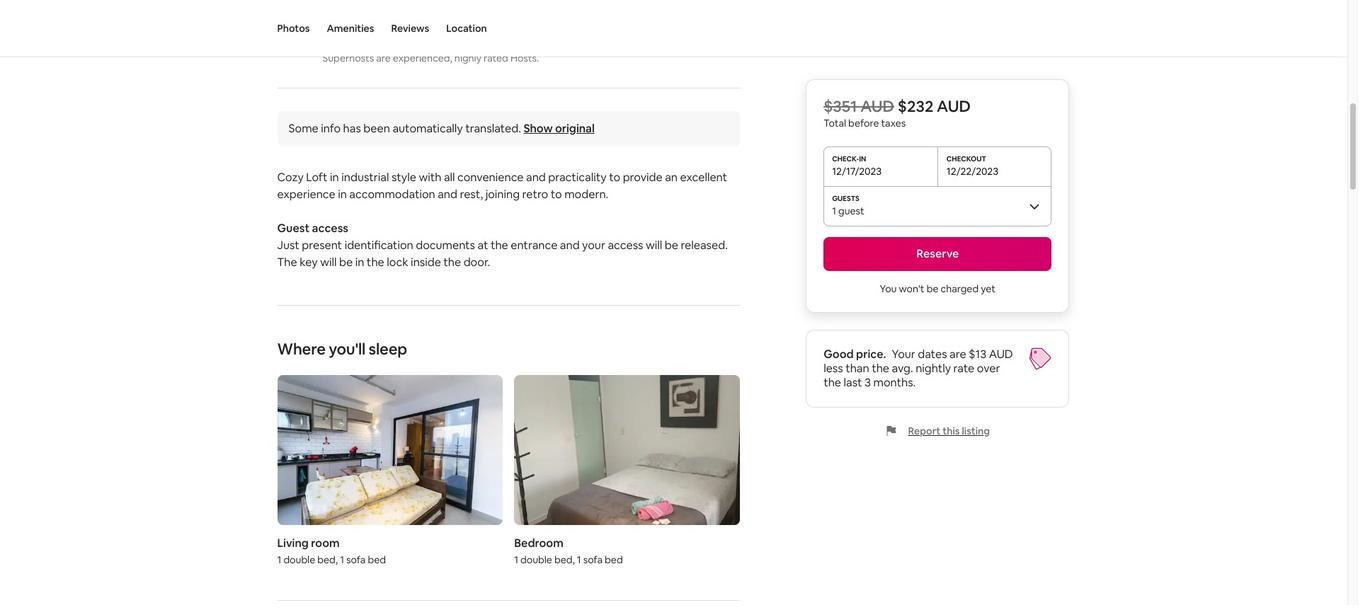 Task type: vqa. For each thing, say whether or not it's contained in the screenshot.
resident
no



Task type: describe. For each thing, give the bounding box(es) containing it.
1 inside 'dropdown button'
[[832, 205, 836, 217]]

3
[[865, 375, 871, 390]]

guest
[[277, 221, 310, 236]]

good price.
[[824, 347, 886, 362]]

highly
[[454, 52, 482, 64]]

automatically
[[393, 121, 463, 136]]

guest
[[838, 205, 864, 217]]

guest access just present identification documents at the entrance and your access will be released. the key will be in the lock inside the door.
[[277, 221, 730, 270]]

you
[[880, 283, 897, 295]]

0 horizontal spatial are
[[376, 52, 391, 64]]

this
[[943, 425, 960, 438]]

photos button
[[277, 0, 310, 57]]

superhosts
[[323, 52, 374, 64]]

experience
[[277, 187, 335, 202]]

bed inside living room 1 double bed, 1 sofa bed
[[368, 554, 386, 567]]

0 vertical spatial in
[[330, 170, 339, 185]]

practicality
[[548, 170, 607, 185]]

identification
[[345, 238, 413, 253]]

0 horizontal spatial to
[[551, 187, 562, 202]]

accommodation
[[349, 187, 435, 202]]

over
[[977, 361, 1000, 376]]

reviews
[[391, 22, 429, 35]]

loft
[[306, 170, 328, 185]]

superhosts are experienced, highly rated hosts.
[[323, 52, 539, 64]]

taxes
[[881, 117, 906, 130]]

the left last
[[824, 375, 841, 390]]

price.
[[856, 347, 886, 362]]

bedroom 1 double bed, 1 sofa bed
[[514, 536, 623, 567]]

convenience
[[457, 170, 524, 185]]

report this listing
[[908, 425, 990, 438]]

avg.
[[892, 361, 913, 376]]

rated
[[484, 52, 508, 64]]

report this listing button
[[885, 425, 990, 438]]

at
[[478, 238, 488, 253]]

is
[[358, 33, 366, 48]]

your
[[582, 238, 605, 253]]

you'll
[[329, 339, 365, 359]]

where you'll sleep
[[277, 339, 407, 359]]

released.
[[681, 238, 728, 253]]

yet
[[981, 283, 996, 295]]

present
[[302, 238, 342, 253]]

all
[[444, 170, 455, 185]]

cozy loft in industrial style with all convenience and practicality to provide an excellent experience in accommodation and rest, joining retro to modern.
[[277, 170, 730, 202]]

room
[[311, 536, 340, 551]]

bed, inside living room 1 double bed, 1 sofa bed
[[317, 554, 338, 567]]

last
[[844, 375, 862, 390]]

12/17/2023
[[832, 165, 882, 178]]

where you'll sleep region
[[272, 339, 745, 572]]

with
[[419, 170, 441, 185]]

1 guest
[[832, 205, 864, 217]]

1 horizontal spatial and
[[526, 170, 546, 185]]

rest,
[[460, 187, 483, 202]]

$351 aud
[[824, 96, 894, 116]]

style
[[392, 170, 416, 185]]

where
[[277, 339, 326, 359]]

original
[[555, 121, 595, 136]]

retro
[[522, 187, 548, 202]]

an
[[665, 170, 678, 185]]

1 guest button
[[824, 186, 1052, 226]]

nightly
[[916, 361, 951, 376]]

$232 aud
[[898, 96, 971, 116]]



Task type: locate. For each thing, give the bounding box(es) containing it.
0 horizontal spatial and
[[438, 187, 457, 202]]

hosts.
[[510, 52, 539, 64]]

documents
[[416, 238, 475, 253]]

won't
[[899, 283, 924, 295]]

bedroom image
[[514, 375, 740, 526], [514, 375, 740, 526]]

key
[[300, 255, 318, 270]]

2 vertical spatial and
[[560, 238, 580, 253]]

excellent
[[680, 170, 727, 185]]

in down identification
[[355, 255, 364, 270]]

in right loft
[[330, 170, 339, 185]]

to
[[609, 170, 620, 185], [551, 187, 562, 202]]

1 vertical spatial and
[[438, 187, 457, 202]]

0 vertical spatial and
[[526, 170, 546, 185]]

1 horizontal spatial be
[[665, 238, 678, 253]]

double down 'bedroom'
[[520, 554, 552, 567]]

has
[[343, 121, 361, 136]]

0 vertical spatial access
[[312, 221, 348, 236]]

be right won't
[[927, 283, 938, 295]]

2 sofa from the left
[[583, 554, 603, 567]]

1 sofa from the left
[[346, 554, 366, 567]]

the down documents
[[443, 255, 461, 270]]

inside
[[411, 255, 441, 270]]

the down identification
[[367, 255, 384, 270]]

$351 aud $232 aud total before taxes
[[824, 96, 971, 130]]

1 vertical spatial be
[[339, 255, 353, 270]]

1 bed from the left
[[368, 554, 386, 567]]

0 vertical spatial be
[[665, 238, 678, 253]]

just
[[277, 238, 299, 253]]

1 horizontal spatial are
[[950, 347, 966, 362]]

bed,
[[317, 554, 338, 567], [554, 554, 575, 567]]

0 horizontal spatial bed,
[[317, 554, 338, 567]]

industrial
[[341, 170, 389, 185]]

lock
[[387, 255, 408, 270]]

$13 aud
[[969, 347, 1013, 362]]

1 horizontal spatial access
[[608, 238, 643, 253]]

show
[[524, 121, 553, 136]]

sofa bi bed, sleeps two. image
[[277, 375, 503, 526], [277, 375, 503, 526]]

in inside the "guest access just present identification documents at the entrance and your access will be released. the key will be in the lock inside the door."
[[355, 255, 364, 270]]

0 horizontal spatial access
[[312, 221, 348, 236]]

2 vertical spatial in
[[355, 255, 364, 270]]

are right dates
[[950, 347, 966, 362]]

sofa inside the bedroom 1 double bed, 1 sofa bed
[[583, 554, 603, 567]]

entrance
[[511, 238, 557, 253]]

are
[[376, 52, 391, 64], [950, 347, 966, 362]]

double
[[283, 554, 315, 567], [520, 554, 552, 567]]

the right the at
[[491, 238, 508, 253]]

the right 3
[[872, 361, 889, 376]]

access up present
[[312, 221, 348, 236]]

will down present
[[320, 255, 337, 270]]

1 horizontal spatial will
[[646, 238, 662, 253]]

bedroom
[[514, 536, 564, 551]]

reserve button
[[824, 237, 1052, 271]]

your dates are $13 aud less than the avg. nightly rate over the last 3 months.
[[824, 347, 1013, 390]]

1 horizontal spatial bed,
[[554, 554, 575, 567]]

joining
[[485, 187, 520, 202]]

are down "andré is a superhost"
[[376, 52, 391, 64]]

1 horizontal spatial to
[[609, 170, 620, 185]]

amenities button
[[327, 0, 374, 57]]

bed
[[368, 554, 386, 567], [605, 554, 623, 567]]

1 bed, from the left
[[317, 554, 338, 567]]

location
[[446, 22, 487, 35]]

be down present
[[339, 255, 353, 270]]

living room 1 double bed, 1 sofa bed
[[277, 536, 386, 567]]

2 bed, from the left
[[554, 554, 575, 567]]

0 vertical spatial to
[[609, 170, 620, 185]]

been
[[363, 121, 390, 136]]

door.
[[464, 255, 490, 270]]

access right your
[[608, 238, 643, 253]]

double inside the bedroom 1 double bed, 1 sofa bed
[[520, 554, 552, 567]]

info
[[321, 121, 341, 136]]

reviews button
[[391, 0, 429, 57]]

reserve
[[916, 246, 959, 261]]

some info has been automatically translated. show original
[[289, 121, 595, 136]]

0 vertical spatial will
[[646, 238, 662, 253]]

2 horizontal spatial and
[[560, 238, 580, 253]]

and down all on the top of the page
[[438, 187, 457, 202]]

andré is a superhost
[[323, 33, 432, 48]]

show original button
[[524, 121, 595, 136]]

living
[[277, 536, 309, 551]]

2 double from the left
[[520, 554, 552, 567]]

0 horizontal spatial double
[[283, 554, 315, 567]]

2 bed from the left
[[605, 554, 623, 567]]

1 vertical spatial to
[[551, 187, 562, 202]]

be left released.
[[665, 238, 678, 253]]

rate
[[953, 361, 974, 376]]

double inside living room 1 double bed, 1 sofa bed
[[283, 554, 315, 567]]

1 horizontal spatial double
[[520, 554, 552, 567]]

cozy
[[277, 170, 304, 185]]

0 horizontal spatial sofa
[[346, 554, 366, 567]]

bed inside the bedroom 1 double bed, 1 sofa bed
[[605, 554, 623, 567]]

1 vertical spatial access
[[608, 238, 643, 253]]

sleep
[[369, 339, 407, 359]]

1 vertical spatial will
[[320, 255, 337, 270]]

a
[[368, 33, 375, 48]]

translated.
[[465, 121, 521, 136]]

your
[[892, 347, 915, 362]]

sofa inside living room 1 double bed, 1 sofa bed
[[346, 554, 366, 567]]

to left provide
[[609, 170, 620, 185]]

0 horizontal spatial bed
[[368, 554, 386, 567]]

1 vertical spatial in
[[338, 187, 347, 202]]

and left your
[[560, 238, 580, 253]]

photos
[[277, 22, 310, 35]]

2 vertical spatial be
[[927, 283, 938, 295]]

the
[[277, 255, 297, 270]]

double down living
[[283, 554, 315, 567]]

some
[[289, 121, 318, 136]]

be
[[665, 238, 678, 253], [339, 255, 353, 270], [927, 283, 938, 295]]

amenities
[[327, 22, 374, 35]]

and up retro
[[526, 170, 546, 185]]

will
[[646, 238, 662, 253], [320, 255, 337, 270]]

months.
[[873, 375, 916, 390]]

experienced,
[[393, 52, 452, 64]]

total
[[824, 117, 846, 130]]

less
[[824, 361, 843, 376]]

dates
[[918, 347, 947, 362]]

0 horizontal spatial be
[[339, 255, 353, 270]]

provide
[[623, 170, 663, 185]]

superhost
[[377, 33, 432, 48]]

are inside your dates are $13 aud less than the avg. nightly rate over the last 3 months.
[[950, 347, 966, 362]]

good
[[824, 347, 854, 362]]

sofa
[[346, 554, 366, 567], [583, 554, 603, 567]]

report
[[908, 425, 941, 438]]

0 vertical spatial are
[[376, 52, 391, 64]]

charged
[[941, 283, 979, 295]]

listing
[[962, 425, 990, 438]]

12/22/2023
[[947, 165, 998, 178]]

location button
[[446, 0, 487, 57]]

bed, down room
[[317, 554, 338, 567]]

2 horizontal spatial be
[[927, 283, 938, 295]]

1 horizontal spatial bed
[[605, 554, 623, 567]]

andré
[[323, 33, 355, 48]]

bed, down 'bedroom'
[[554, 554, 575, 567]]

and inside the "guest access just present identification documents at the entrance and your access will be released. the key will be in the lock inside the door."
[[560, 238, 580, 253]]

than
[[846, 361, 869, 376]]

to right retro
[[551, 187, 562, 202]]

and
[[526, 170, 546, 185], [438, 187, 457, 202], [560, 238, 580, 253]]

1 vertical spatial are
[[950, 347, 966, 362]]

in down industrial
[[338, 187, 347, 202]]

in
[[330, 170, 339, 185], [338, 187, 347, 202], [355, 255, 364, 270]]

1 horizontal spatial sofa
[[583, 554, 603, 567]]

1 double from the left
[[283, 554, 315, 567]]

0 horizontal spatial will
[[320, 255, 337, 270]]

bed, inside the bedroom 1 double bed, 1 sofa bed
[[554, 554, 575, 567]]

will left released.
[[646, 238, 662, 253]]



